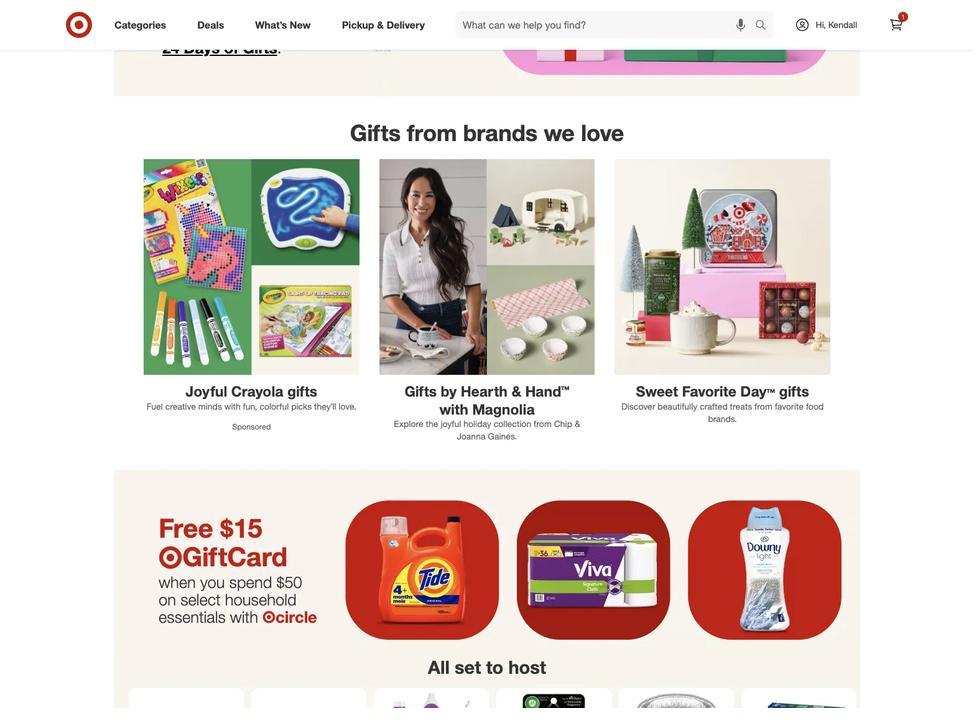 Task type: locate. For each thing, give the bounding box(es) containing it.
1 horizontal spatial of
[[260, 21, 272, 39]]

sweet
[[636, 383, 678, 400]]

hand™
[[526, 383, 570, 400]]

from inside sweet favorite day™ gifts discover beautifully crafted treats from favorite food brands.
[[755, 401, 773, 412]]

gifts
[[287, 383, 318, 400], [779, 383, 810, 400]]

& right pickup
[[377, 18, 384, 31]]

0 vertical spatial gifts
[[243, 39, 277, 57]]

crayola
[[231, 383, 283, 400]]

2 vertical spatial gifts
[[405, 383, 437, 400]]

sweet favorite day™ gifts discover beautifully crafted treats from favorite food brands.
[[622, 383, 824, 424]]

1 vertical spatial &
[[512, 383, 522, 400]]

of right the joy
[[260, 21, 272, 39]]

kendall
[[829, 19, 858, 30]]

from
[[407, 119, 457, 147], [755, 401, 773, 412], [534, 419, 552, 430]]

gifts inside sweet favorite day™ gifts discover beautifully crafted treats from favorite food brands.
[[779, 383, 810, 400]]

the
[[212, 21, 233, 39], [426, 419, 438, 430]]

minds
[[198, 401, 222, 412]]

0 horizontal spatial gifts
[[243, 39, 277, 57]]

the inside unlock the joy of gifting with 24 days of gifts .
[[212, 21, 233, 39]]

favorite
[[682, 383, 737, 400]]

hi,
[[816, 19, 826, 30]]

2 vertical spatial from
[[534, 419, 552, 430]]

what's
[[255, 18, 287, 31]]

with inside unlock the joy of gifting with 24 days of gifts .
[[321, 21, 348, 39]]

0 vertical spatial the
[[212, 21, 233, 39]]

with right new
[[321, 21, 348, 39]]

household
[[225, 590, 297, 610]]

favorite
[[775, 401, 804, 412]]

to
[[486, 657, 504, 679]]

2 horizontal spatial gifts
[[405, 383, 437, 400]]

1 horizontal spatial gifts
[[350, 119, 401, 147]]

What can we help you find? suggestions appear below search field
[[456, 11, 758, 39]]

2 horizontal spatial from
[[755, 401, 773, 412]]

0 vertical spatial from
[[407, 119, 457, 147]]

24
[[162, 39, 179, 57]]

days
[[184, 39, 220, 57]]

gifts up picks
[[287, 383, 318, 400]]

the left the joyful
[[426, 419, 438, 430]]

with left ¬
[[230, 608, 258, 627]]

2 gifts from the left
[[779, 383, 810, 400]]

1 vertical spatial gifts
[[350, 119, 401, 147]]

fun,
[[243, 401, 257, 412]]

gifting
[[276, 21, 316, 39]]

with inside gifts by hearth & hand™ with magnolia explore the joyful holiday collection from chip & joanna gaines.
[[440, 401, 469, 418]]

pickup & delivery link
[[332, 11, 441, 39]]

gaines.
[[488, 432, 517, 442]]

essentials
[[159, 608, 226, 627]]

discover
[[622, 401, 656, 412]]

gifts inside gifts by hearth & hand™ with magnolia explore the joyful holiday collection from chip & joanna gaines.
[[405, 383, 437, 400]]

gifts up the favorite
[[779, 383, 810, 400]]

0 vertical spatial &
[[377, 18, 384, 31]]

pickup
[[342, 18, 374, 31]]

0 horizontal spatial &
[[377, 18, 384, 31]]

◎
[[159, 545, 182, 571]]

1 horizontal spatial the
[[426, 419, 438, 430]]

$50
[[277, 573, 302, 592]]

fuel
[[147, 401, 163, 412]]

the left the joy
[[212, 21, 233, 39]]

with
[[321, 21, 348, 39], [440, 401, 469, 418], [225, 401, 241, 412], [230, 608, 258, 627]]

fuel creative minds with fun, colorful picks they'll love.
[[147, 401, 357, 412]]

& up magnolia
[[512, 383, 522, 400]]

day™
[[741, 383, 776, 400]]

1 vertical spatial from
[[755, 401, 773, 412]]

gifts from brands we love
[[350, 119, 624, 147]]

from inside gifts by hearth & hand™ with magnolia explore the joyful holiday collection from chip & joanna gaines.
[[534, 419, 552, 430]]

joanna
[[457, 432, 486, 442]]

gifts
[[243, 39, 277, 57], [350, 119, 401, 147], [405, 383, 437, 400]]

1 vertical spatial the
[[426, 419, 438, 430]]

picks
[[291, 401, 312, 412]]

set
[[455, 657, 481, 679]]

0 horizontal spatial from
[[407, 119, 457, 147]]

1 horizontal spatial gifts
[[779, 383, 810, 400]]

search
[[750, 20, 780, 32]]

0 horizontal spatial the
[[212, 21, 233, 39]]

&
[[377, 18, 384, 31], [512, 383, 522, 400], [575, 419, 580, 430]]

with up the joyful
[[440, 401, 469, 418]]

food
[[806, 401, 824, 412]]

by
[[441, 383, 457, 400]]

0 horizontal spatial gifts
[[287, 383, 318, 400]]

of
[[260, 21, 272, 39], [224, 39, 239, 57]]

& right chip
[[575, 419, 580, 430]]

crafted
[[700, 401, 728, 412]]

brands.
[[708, 414, 737, 424]]

love
[[581, 119, 624, 147]]

giftcard
[[182, 542, 288, 573]]

1 horizontal spatial from
[[534, 419, 552, 430]]

2 vertical spatial &
[[575, 419, 580, 430]]

collection
[[494, 419, 532, 430]]

¬
[[263, 608, 276, 627]]

we
[[544, 119, 575, 147]]

new
[[290, 18, 311, 31]]

you
[[200, 573, 225, 592]]

of down deals link
[[224, 39, 239, 57]]

love.
[[339, 401, 357, 412]]



Task type: describe. For each thing, give the bounding box(es) containing it.
¬ circle
[[263, 608, 317, 627]]

hearth
[[461, 383, 508, 400]]

chip
[[554, 419, 573, 430]]

select
[[181, 590, 221, 610]]

unlock the joy of gifting with 24 days of gifts .
[[162, 21, 348, 57]]

categories
[[115, 18, 166, 31]]

hi, kendall
[[816, 19, 858, 30]]

gifts inside unlock the joy of gifting with 24 days of gifts .
[[243, 39, 277, 57]]

brands
[[463, 119, 538, 147]]

1 horizontal spatial &
[[512, 383, 522, 400]]

.
[[277, 39, 282, 57]]

what's new link
[[245, 11, 327, 39]]

2 horizontal spatial &
[[575, 419, 580, 430]]

1 link
[[883, 11, 911, 39]]

gifts for gifts by hearth & hand™ with magnolia explore the joyful holiday collection from chip & joanna gaines.
[[405, 383, 437, 400]]

delivery
[[387, 18, 425, 31]]

pickup & delivery
[[342, 18, 425, 31]]

with inside the when you spend $50 on select household essentials with
[[230, 608, 258, 627]]

joyful
[[441, 419, 461, 430]]

they'll
[[314, 401, 336, 412]]

gifts by hearth & hand™ with magnolia explore the joyful holiday collection from chip & joanna gaines.
[[394, 383, 580, 442]]

joy
[[237, 21, 256, 39]]

on
[[159, 590, 176, 610]]

when you spend $50 on select household essentials with
[[159, 573, 302, 627]]

what's new
[[255, 18, 311, 31]]

spend
[[229, 573, 272, 592]]

colorful
[[260, 401, 289, 412]]

free
[[159, 513, 213, 545]]

deals link
[[187, 11, 240, 39]]

joyful
[[186, 383, 227, 400]]

carousel region
[[114, 647, 861, 709]]

gifts for gifts from brands we love
[[350, 119, 401, 147]]

unlock
[[162, 21, 208, 39]]

treats
[[730, 401, 753, 412]]

magnolia
[[472, 401, 535, 418]]

creative
[[165, 401, 196, 412]]

all
[[428, 657, 450, 679]]

holiday
[[464, 419, 492, 430]]

sponsored
[[232, 422, 271, 432]]

$15
[[220, 513, 262, 545]]

circle
[[276, 608, 317, 627]]

1 gifts from the left
[[287, 383, 318, 400]]

joyful crayola gifts
[[186, 383, 318, 400]]

search button
[[750, 11, 780, 41]]

the inside gifts by hearth & hand™ with magnolia explore the joyful holiday collection from chip & joanna gaines.
[[426, 419, 438, 430]]

free $15 ◎ giftcard
[[159, 513, 288, 573]]

beautifully
[[658, 401, 698, 412]]

categories link
[[104, 11, 182, 39]]

1
[[902, 13, 905, 21]]

all set to host
[[428, 657, 546, 679]]

explore
[[394, 419, 424, 430]]

host
[[509, 657, 546, 679]]

deals
[[197, 18, 224, 31]]

with left fun,
[[225, 401, 241, 412]]

when
[[159, 573, 196, 592]]

0 horizontal spatial of
[[224, 39, 239, 57]]



Task type: vqa. For each thing, say whether or not it's contained in the screenshot.
Magnolia
yes



